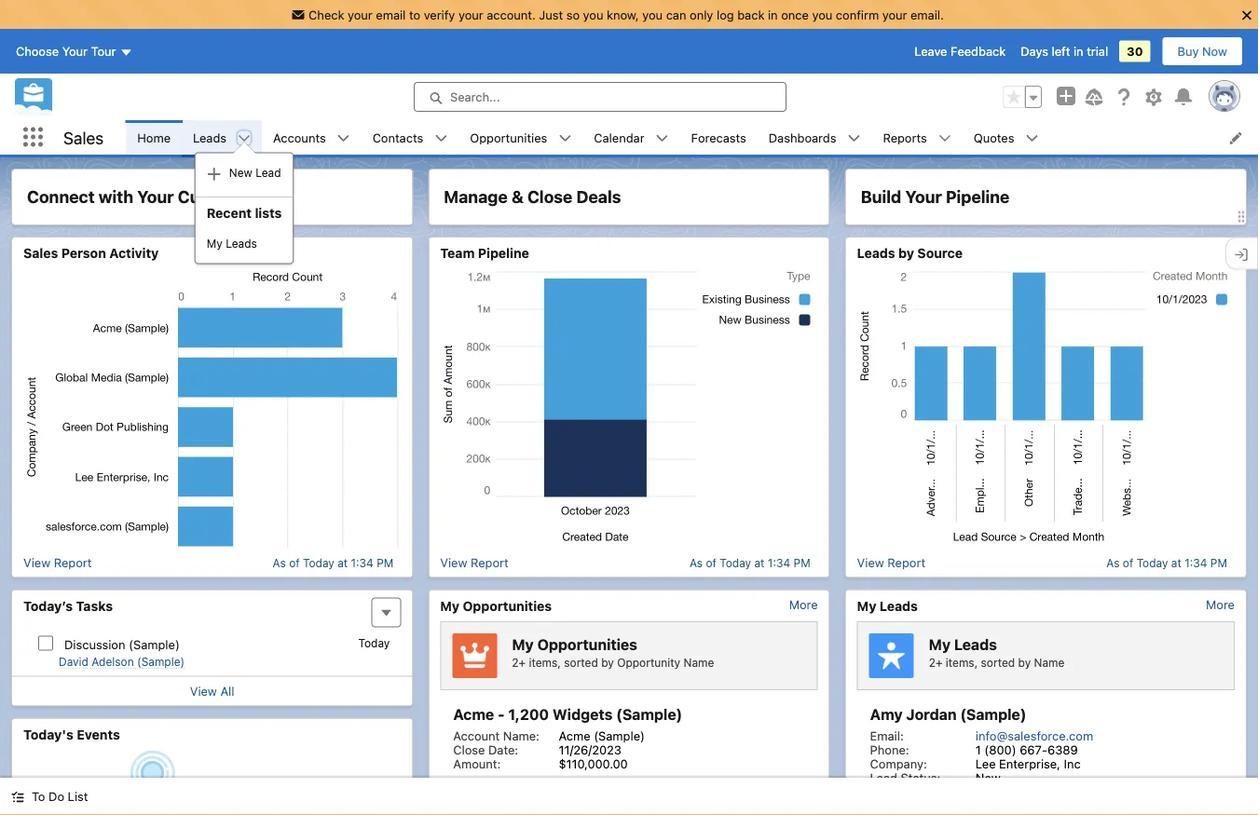 Task type: vqa. For each thing, say whether or not it's contained in the screenshot.
Mr. Amy Jordan (Sample)
no



Task type: locate. For each thing, give the bounding box(es) containing it.
my leads inside "recent lists" list item
[[207, 237, 257, 250]]

1 vertical spatial my leads link
[[857, 598, 918, 614]]

view report for deals
[[440, 556, 509, 570]]

once
[[781, 7, 809, 21]]

close right &
[[528, 187, 573, 207]]

log
[[717, 7, 734, 21]]

manage & close deals
[[444, 187, 621, 207]]

text default image inside dashboards list item
[[848, 132, 861, 145]]

text default image up new lead link
[[238, 132, 251, 145]]

2 horizontal spatial as
[[1107, 556, 1120, 570]]

your left "email"
[[348, 7, 373, 21]]

feedback
[[951, 44, 1006, 58]]

1 vertical spatial new
[[976, 771, 1001, 785]]

name right opportunity
[[684, 656, 714, 669]]

manage
[[444, 187, 508, 207]]

acme for acme (sample)
[[559, 729, 591, 743]]

reports list item
[[872, 120, 963, 155]]

0 horizontal spatial new
[[229, 166, 252, 179]]

more link
[[789, 598, 818, 612], [1206, 598, 1235, 612]]

2 as of today at 1:​34 pm from the left
[[690, 556, 811, 570]]

new for new
[[976, 771, 1001, 785]]

pipeline down quotes
[[946, 187, 1010, 207]]

today for connect with your customers
[[303, 556, 334, 570]]

now
[[1203, 44, 1228, 58]]

2 pm from the left
[[794, 556, 811, 570]]

sorted inside my opportunities 2+ items, sorted by opportunity name
[[564, 656, 598, 669]]

pm for deals
[[794, 556, 811, 570]]

my leads link right show more my opportunities records element
[[857, 598, 918, 614]]

2 more from the left
[[1206, 598, 1235, 612]]

0 horizontal spatial of
[[289, 556, 300, 570]]

quotes list item
[[963, 120, 1050, 155]]

0 horizontal spatial lead
[[256, 166, 281, 179]]

1 2+ from the left
[[512, 656, 526, 669]]

1 vertical spatial lead
[[870, 771, 898, 785]]

info@salesforce.com
[[976, 729, 1094, 743]]

1 vertical spatial sales
[[23, 246, 58, 261]]

2 1:​34 from the left
[[768, 556, 791, 570]]

2+ up 1,200
[[512, 656, 526, 669]]

more
[[789, 598, 818, 612], [1206, 598, 1235, 612]]

account
[[453, 729, 500, 743]]

1 horizontal spatial items,
[[946, 656, 978, 669]]

lead down "phone:"
[[870, 771, 898, 785]]

by inside my leads 2+ items, sorted by name
[[1018, 656, 1031, 669]]

sorted up "amy jordan (sample)"
[[981, 656, 1015, 669]]

1 view report link from the left
[[23, 556, 92, 570]]

-
[[498, 706, 505, 724]]

text default image right accounts on the left top of the page
[[337, 132, 350, 145]]

1 name from the left
[[684, 656, 714, 669]]

0 horizontal spatial my leads link
[[196, 228, 293, 259]]

0 horizontal spatial sorted
[[564, 656, 598, 669]]

2 horizontal spatial your
[[883, 7, 907, 21]]

tasks
[[76, 598, 113, 614]]

1 at from the left
[[338, 556, 348, 570]]

acme down acme - 1,200 widgets (sample)
[[559, 729, 591, 743]]

0 horizontal spatial your
[[62, 44, 88, 58]]

your right with
[[137, 187, 174, 207]]

1 horizontal spatial new
[[976, 771, 1001, 785]]

text default image right calendar
[[656, 132, 669, 145]]

text default image left calendar
[[559, 132, 572, 145]]

my inside "recent lists" list item
[[207, 237, 223, 250]]

accounts list item
[[262, 120, 361, 155]]

1 horizontal spatial report
[[471, 556, 509, 570]]

1 horizontal spatial your
[[459, 7, 483, 21]]

my for my opportunities link
[[440, 598, 460, 614]]

text default image right the contacts
[[435, 132, 448, 145]]

2+ for your
[[929, 656, 943, 669]]

build your pipeline
[[861, 187, 1010, 207]]

2+ inside my leads 2+ items, sorted by name
[[929, 656, 943, 669]]

contacts
[[373, 131, 424, 144]]

your
[[62, 44, 88, 58], [137, 187, 174, 207], [905, 187, 942, 207]]

1 your from the left
[[348, 7, 373, 21]]

more for manage & close deals
[[789, 598, 818, 612]]

as
[[273, 556, 286, 570], [690, 556, 703, 570], [1107, 556, 1120, 570]]

0 vertical spatial opportunities
[[470, 131, 547, 144]]

1 horizontal spatial view report
[[440, 556, 509, 570]]

sales left person in the top of the page
[[23, 246, 58, 261]]

adelson
[[92, 656, 134, 669]]

opportunities for my opportunities 2+ items, sorted by opportunity name
[[537, 636, 638, 654]]

2 name from the left
[[1034, 656, 1065, 669]]

2 report from the left
[[471, 556, 509, 570]]

search...
[[450, 90, 500, 104]]

3 view report link from the left
[[857, 556, 926, 570]]

1 horizontal spatial sales
[[63, 127, 104, 148]]

sorted for pipeline
[[981, 656, 1015, 669]]

view
[[23, 556, 50, 570], [440, 556, 467, 570], [857, 556, 884, 570], [190, 685, 217, 699]]

group
[[1003, 86, 1042, 108]]

2 of from the left
[[706, 556, 717, 570]]

1 vertical spatial pipeline
[[478, 246, 529, 261]]

1 items, from the left
[[529, 656, 561, 669]]

items, up 1,200
[[529, 656, 561, 669]]

2 horizontal spatial 1:​34
[[1185, 556, 1208, 570]]

only
[[690, 7, 713, 21]]

text default image inside reports list item
[[938, 132, 952, 145]]

in right the back
[[768, 7, 778, 21]]

new down 1
[[976, 771, 1001, 785]]

2 view report from the left
[[440, 556, 509, 570]]

my inside my leads 2+ items, sorted by name
[[929, 636, 951, 654]]

0 horizontal spatial 1:​34
[[351, 556, 374, 570]]

0 vertical spatial lead
[[256, 166, 281, 179]]

1 horizontal spatial pipeline
[[946, 187, 1010, 207]]

person
[[61, 246, 106, 261]]

2+ up 'jordan'
[[929, 656, 943, 669]]

text default image inside opportunities list item
[[559, 132, 572, 145]]

view for manage & close deals
[[440, 556, 467, 570]]

0 horizontal spatial pipeline
[[478, 246, 529, 261]]

your right build
[[905, 187, 942, 207]]

1 horizontal spatial close
[[528, 187, 573, 207]]

team
[[440, 246, 475, 261]]

by for manage & close deals
[[601, 656, 614, 669]]

choose your tour button
[[15, 36, 134, 66]]

at for deals
[[755, 556, 765, 570]]

0 horizontal spatial items,
[[529, 656, 561, 669]]

by up info@salesforce.com at the right bottom
[[1018, 656, 1031, 669]]

2 sorted from the left
[[981, 656, 1015, 669]]

dashboards link
[[758, 120, 848, 155]]

1 horizontal spatial as
[[690, 556, 703, 570]]

1 pm from the left
[[377, 556, 394, 570]]

1 vertical spatial acme
[[559, 729, 591, 743]]

calendar link
[[583, 120, 656, 155]]

my leads down recent
[[207, 237, 257, 250]]

know,
[[607, 7, 639, 21]]

buy now button
[[1162, 36, 1243, 66]]

0 horizontal spatial view report
[[23, 556, 92, 570]]

close left date:
[[453, 743, 485, 757]]

by left source
[[899, 246, 914, 261]]

view report for customers
[[23, 556, 92, 570]]

more link for build your pipeline
[[1206, 598, 1235, 612]]

as of today at 1:​34 pm for customers
[[273, 556, 394, 570]]

2 you from the left
[[643, 7, 663, 21]]

1 vertical spatial opportunities
[[463, 598, 552, 614]]

my for the right my leads link
[[857, 598, 877, 614]]

acme - 1,200 widgets (sample)
[[453, 706, 683, 724]]

0 vertical spatial sales
[[63, 127, 104, 148]]

1 horizontal spatial lead
[[870, 771, 898, 785]]

choose your tour
[[16, 44, 116, 58]]

2 more link from the left
[[1206, 598, 1235, 612]]

pipeline
[[946, 187, 1010, 207], [478, 246, 529, 261]]

3 of from the left
[[1123, 556, 1134, 570]]

1 horizontal spatial more link
[[1206, 598, 1235, 612]]

text default image inside calendar list item
[[656, 132, 669, 145]]

items,
[[529, 656, 561, 669], [946, 656, 978, 669]]

2 horizontal spatial of
[[1123, 556, 1134, 570]]

my leads
[[207, 237, 257, 250], [857, 598, 918, 614]]

discussion (sample) david adelson (sample)
[[59, 638, 185, 669]]

opportunities list item
[[459, 120, 583, 155]]

1 horizontal spatial pm
[[794, 556, 811, 570]]

items, inside my leads 2+ items, sorted by name
[[946, 656, 978, 669]]

1 more from the left
[[789, 598, 818, 612]]

2 horizontal spatial you
[[812, 7, 833, 21]]

2 view report link from the left
[[440, 556, 509, 570]]

1 horizontal spatial 1:​34
[[768, 556, 791, 570]]

show more my opportunities records element
[[789, 598, 818, 612]]

all
[[220, 685, 235, 699]]

0 horizontal spatial at
[[338, 556, 348, 570]]

1 as from the left
[[273, 556, 286, 570]]

1:​34
[[351, 556, 374, 570], [768, 556, 791, 570], [1185, 556, 1208, 570]]

0 horizontal spatial pm
[[377, 556, 394, 570]]

1 report from the left
[[54, 556, 92, 570]]

recent lists list
[[126, 120, 1258, 264]]

name:
[[503, 729, 540, 743]]

sales person activity
[[23, 246, 159, 261]]

1 as of today at 1:​34 pm from the left
[[273, 556, 394, 570]]

0 horizontal spatial as of today at 1:​34 pm
[[273, 556, 394, 570]]

connect with your customers
[[27, 187, 266, 207]]

1 horizontal spatial you
[[643, 7, 663, 21]]

your inside dropdown button
[[62, 44, 88, 58]]

in right left
[[1074, 44, 1084, 58]]

text default image right reports
[[938, 132, 952, 145]]

1 horizontal spatial at
[[755, 556, 765, 570]]

your left email.
[[883, 7, 907, 21]]

3 view report from the left
[[857, 556, 926, 570]]

0 horizontal spatial in
[[768, 7, 778, 21]]

text default image for reports
[[938, 132, 952, 145]]

2 horizontal spatial by
[[1018, 656, 1031, 669]]

items, up "amy jordan (sample)"
[[946, 656, 978, 669]]

new up the customers
[[229, 166, 252, 179]]

0 horizontal spatial sales
[[23, 246, 58, 261]]

you left can
[[643, 7, 663, 21]]

forecasts link
[[680, 120, 758, 155]]

by inside my opportunities 2+ items, sorted by opportunity name
[[601, 656, 614, 669]]

0 vertical spatial close
[[528, 187, 573, 207]]

1 vertical spatial in
[[1074, 44, 1084, 58]]

2 horizontal spatial your
[[905, 187, 942, 207]]

(sample) up acme (sample) on the bottom
[[616, 706, 683, 724]]

2 horizontal spatial view report link
[[857, 556, 926, 570]]

your left tour
[[62, 44, 88, 58]]

today's
[[23, 598, 73, 614]]

3 you from the left
[[812, 7, 833, 21]]

text default image for calendar
[[656, 132, 669, 145]]

david adelson (sample) link
[[59, 656, 185, 670]]

1 horizontal spatial your
[[137, 187, 174, 207]]

text default image up the customers
[[207, 167, 222, 182]]

(sample)
[[129, 638, 180, 652], [137, 656, 185, 669], [616, 706, 683, 724], [961, 706, 1027, 724], [594, 729, 645, 743]]

lead up lists at the left top
[[256, 166, 281, 179]]

by for build your pipeline
[[1018, 656, 1031, 669]]

0 vertical spatial new
[[229, 166, 252, 179]]

your right verify
[[459, 7, 483, 21]]

text default image left reports
[[848, 132, 861, 145]]

acme up account
[[453, 706, 494, 724]]

0 horizontal spatial my leads
[[207, 237, 257, 250]]

1 of from the left
[[289, 556, 300, 570]]

0 horizontal spatial report
[[54, 556, 92, 570]]

deals
[[577, 187, 621, 207]]

1 horizontal spatial view report link
[[440, 556, 509, 570]]

text default image inside quotes list item
[[1026, 132, 1039, 145]]

1 vertical spatial my leads
[[857, 598, 918, 614]]

pipeline right team at the left top of the page
[[478, 246, 529, 261]]

text default image inside to do list button
[[11, 791, 24, 804]]

text default image inside new lead link
[[207, 167, 222, 182]]

text default image left "to"
[[11, 791, 24, 804]]

my inside my opportunities 2+ items, sorted by opportunity name
[[512, 636, 534, 654]]

2 horizontal spatial as of today at 1:​34 pm
[[1107, 556, 1228, 570]]

name
[[684, 656, 714, 669], [1034, 656, 1065, 669]]

1 horizontal spatial my leads
[[857, 598, 918, 614]]

sales up the connect at the top of page
[[63, 127, 104, 148]]

opportunities inside my opportunities 2+ items, sorted by opportunity name
[[537, 636, 638, 654]]

$110,000.00
[[559, 757, 628, 771]]

3 at from the left
[[1172, 556, 1182, 570]]

email
[[376, 7, 406, 21]]

by
[[899, 246, 914, 261], [601, 656, 614, 669], [1018, 656, 1031, 669]]

as of today at 1:​34 pm for deals
[[690, 556, 811, 570]]

2+
[[512, 656, 526, 669], [929, 656, 943, 669]]

0 horizontal spatial you
[[583, 7, 604, 21]]

1 1:​34 from the left
[[351, 556, 374, 570]]

text default image
[[238, 132, 251, 145], [337, 132, 350, 145], [559, 132, 572, 145], [656, 132, 669, 145], [848, 132, 861, 145], [11, 791, 24, 804]]

2 horizontal spatial view report
[[857, 556, 926, 570]]

1 horizontal spatial of
[[706, 556, 717, 570]]

1 horizontal spatial as of today at 1:​34 pm
[[690, 556, 811, 570]]

today
[[303, 556, 334, 570], [720, 556, 751, 570], [1137, 556, 1168, 570], [358, 637, 390, 650]]

leave
[[915, 44, 948, 58]]

info@salesforce.com link
[[976, 729, 1094, 743]]

text default image for quotes
[[1026, 132, 1039, 145]]

items, inside my opportunities 2+ items, sorted by opportunity name
[[529, 656, 561, 669]]

1 horizontal spatial 2+
[[929, 656, 943, 669]]

2 horizontal spatial pm
[[1211, 556, 1228, 570]]

0 horizontal spatial more link
[[789, 598, 818, 612]]

0 horizontal spatial acme
[[453, 706, 494, 724]]

(sample) up $110,000.00 on the bottom left of the page
[[594, 729, 645, 743]]

3 1:​34 from the left
[[1185, 556, 1208, 570]]

(sample) up the david adelson (sample) link
[[129, 638, 180, 652]]

1 horizontal spatial more
[[1206, 598, 1235, 612]]

check your email to verify your account. just so you know, you can only log back in once you confirm your email.
[[309, 7, 944, 21]]

customers
[[178, 187, 266, 207]]

check
[[309, 7, 344, 21]]

my
[[207, 237, 223, 250], [440, 598, 460, 614], [857, 598, 877, 614], [512, 636, 534, 654], [929, 636, 951, 654]]

3 report from the left
[[888, 556, 926, 570]]

1 view report from the left
[[23, 556, 92, 570]]

recent lists
[[207, 205, 282, 220]]

as for customers
[[273, 556, 286, 570]]

dashboards list item
[[758, 120, 872, 155]]

0 horizontal spatial your
[[348, 7, 373, 21]]

text default image for accounts
[[337, 132, 350, 145]]

1 more link from the left
[[789, 598, 818, 612]]

0 horizontal spatial more
[[789, 598, 818, 612]]

text default image
[[435, 132, 448, 145], [938, 132, 952, 145], [1026, 132, 1039, 145], [207, 167, 222, 182]]

sorted inside my leads 2+ items, sorted by name
[[981, 656, 1015, 669]]

0 vertical spatial my leads
[[207, 237, 257, 250]]

you right so
[[583, 7, 604, 21]]

1 horizontal spatial my leads link
[[857, 598, 918, 614]]

0 horizontal spatial as
[[273, 556, 286, 570]]

2 as from the left
[[690, 556, 703, 570]]

search... button
[[414, 82, 787, 112]]

0 horizontal spatial 2+
[[512, 656, 526, 669]]

1 horizontal spatial acme
[[559, 729, 591, 743]]

sales for sales
[[63, 127, 104, 148]]

2 items, from the left
[[946, 656, 978, 669]]

0 horizontal spatial by
[[601, 656, 614, 669]]

new
[[229, 166, 252, 179], [976, 771, 1001, 785]]

can
[[666, 7, 687, 21]]

text default image for dashboards
[[848, 132, 861, 145]]

&
[[512, 187, 524, 207]]

sorted up the widgets
[[564, 656, 598, 669]]

new lead link
[[196, 157, 293, 189]]

2 horizontal spatial report
[[888, 556, 926, 570]]

text default image right quotes
[[1026, 132, 1039, 145]]

2 horizontal spatial at
[[1172, 556, 1182, 570]]

1 vertical spatial close
[[453, 743, 485, 757]]

0 horizontal spatial view report link
[[23, 556, 92, 570]]

text default image inside contacts list item
[[435, 132, 448, 145]]

lead inside "recent lists" list item
[[256, 166, 281, 179]]

opportunities for my opportunities
[[463, 598, 552, 614]]

new for new lead
[[229, 166, 252, 179]]

2 vertical spatial opportunities
[[537, 636, 638, 654]]

you right 'once'
[[812, 7, 833, 21]]

verify
[[424, 7, 455, 21]]

0 vertical spatial in
[[768, 7, 778, 21]]

1 sorted from the left
[[564, 656, 598, 669]]

by left opportunity
[[601, 656, 614, 669]]

text default image inside accounts list item
[[337, 132, 350, 145]]

pm
[[377, 556, 394, 570], [794, 556, 811, 570], [1211, 556, 1228, 570]]

1 horizontal spatial name
[[1034, 656, 1065, 669]]

0 horizontal spatial name
[[684, 656, 714, 669]]

forecasts
[[691, 131, 746, 144]]

you
[[583, 7, 604, 21], [643, 7, 663, 21], [812, 7, 833, 21]]

name inside my leads 2+ items, sorted by name
[[1034, 656, 1065, 669]]

2 at from the left
[[755, 556, 765, 570]]

new inside "recent lists" list item
[[229, 166, 252, 179]]

2+ inside my opportunities 2+ items, sorted by opportunity name
[[512, 656, 526, 669]]

0 vertical spatial acme
[[453, 706, 494, 724]]

my leads right show more my opportunities records element
[[857, 598, 918, 614]]

name up info@salesforce.com at the right bottom
[[1034, 656, 1065, 669]]

1 horizontal spatial sorted
[[981, 656, 1015, 669]]

view report link
[[23, 556, 92, 570], [440, 556, 509, 570], [857, 556, 926, 570]]

2 2+ from the left
[[929, 656, 943, 669]]

my leads link down recent lists
[[196, 228, 293, 259]]

leave feedback link
[[915, 44, 1006, 58]]



Task type: describe. For each thing, give the bounding box(es) containing it.
text default image inside "recent lists" list item
[[238, 132, 251, 145]]

discussion
[[64, 638, 125, 652]]

leads by source
[[857, 246, 963, 261]]

leads link
[[182, 120, 238, 155]]

at for customers
[[338, 556, 348, 570]]

3 as from the left
[[1107, 556, 1120, 570]]

30
[[1127, 44, 1143, 58]]

recent lists list item
[[182, 120, 294, 264]]

1 you from the left
[[583, 7, 604, 21]]

left
[[1052, 44, 1070, 58]]

11/26/2023
[[559, 743, 622, 757]]

1 (800) 667-6389
[[976, 743, 1078, 757]]

today's tasks
[[23, 598, 113, 614]]

trial
[[1087, 44, 1108, 58]]

calendar list item
[[583, 120, 680, 155]]

(sample) down discussion (sample) link
[[137, 656, 185, 669]]

opportunities inside list item
[[470, 131, 547, 144]]

my opportunities
[[440, 598, 552, 614]]

leads inside my leads 2+ items, sorted by name
[[954, 636, 997, 654]]

your for choose
[[62, 44, 88, 58]]

sales for sales person activity
[[23, 246, 58, 261]]

my leads 2+ items, sorted by name
[[929, 636, 1065, 669]]

dashboards
[[769, 131, 837, 144]]

amy jordan (sample)
[[870, 706, 1027, 724]]

today's events
[[23, 727, 120, 742]]

close date:
[[453, 743, 518, 757]]

name inside my opportunities 2+ items, sorted by opportunity name
[[684, 656, 714, 669]]

3 your from the left
[[883, 7, 907, 21]]

email.
[[911, 7, 944, 21]]

enterprise,
[[999, 757, 1061, 771]]

events
[[77, 727, 120, 742]]

list
[[68, 790, 88, 804]]

lead status:
[[870, 771, 941, 785]]

david
[[59, 656, 89, 669]]

phone:
[[870, 743, 909, 757]]

to
[[32, 790, 45, 804]]

team pipeline
[[440, 246, 529, 261]]

company:
[[870, 757, 927, 771]]

report for customers
[[54, 556, 92, 570]]

inc
[[1064, 757, 1081, 771]]

new lead
[[229, 166, 281, 179]]

recent
[[207, 205, 252, 220]]

amy
[[870, 706, 903, 724]]

reports link
[[872, 120, 938, 155]]

build
[[861, 187, 902, 207]]

account name:
[[453, 729, 540, 743]]

667-
[[1020, 743, 1048, 757]]

as for deals
[[690, 556, 703, 570]]

my opportunities 2+ items, sorted by opportunity name
[[512, 636, 714, 669]]

view for build your pipeline
[[857, 556, 884, 570]]

accounts
[[273, 131, 326, 144]]

jordan
[[907, 706, 957, 724]]

1:​34 for customers
[[351, 556, 374, 570]]

2+ for &
[[512, 656, 526, 669]]

connect
[[27, 187, 95, 207]]

1 horizontal spatial in
[[1074, 44, 1084, 58]]

confirm
[[836, 7, 879, 21]]

of for customers
[[289, 556, 300, 570]]

my for the topmost my leads link
[[207, 237, 223, 250]]

report for deals
[[471, 556, 509, 570]]

account.
[[487, 7, 536, 21]]

of for deals
[[706, 556, 717, 570]]

just
[[539, 7, 563, 21]]

to do list button
[[0, 778, 99, 816]]

1,200
[[508, 706, 549, 724]]

0 horizontal spatial close
[[453, 743, 485, 757]]

today for manage & close deals
[[720, 556, 751, 570]]

email:
[[870, 729, 904, 743]]

1 horizontal spatial by
[[899, 246, 914, 261]]

pm for customers
[[377, 556, 394, 570]]

items, for close
[[529, 656, 561, 669]]

text default image for contacts
[[435, 132, 448, 145]]

more for build your pipeline
[[1206, 598, 1235, 612]]

with
[[99, 187, 133, 207]]

days
[[1021, 44, 1049, 58]]

amount:
[[453, 757, 501, 771]]

activity
[[109, 246, 159, 261]]

sorted for close
[[564, 656, 598, 669]]

my opportunities link
[[440, 598, 552, 614]]

your for build
[[905, 187, 942, 207]]

source
[[918, 246, 963, 261]]

0 vertical spatial my leads link
[[196, 228, 293, 259]]

items, for pipeline
[[946, 656, 978, 669]]

quotes link
[[963, 120, 1026, 155]]

view report link for deals
[[440, 556, 509, 570]]

lee
[[976, 757, 996, 771]]

buy now
[[1178, 44, 1228, 58]]

to do list
[[32, 790, 88, 804]]

widgets
[[553, 706, 613, 724]]

3 pm from the left
[[1211, 556, 1228, 570]]

3 as of today at 1:​34 pm from the left
[[1107, 556, 1228, 570]]

do
[[49, 790, 64, 804]]

1
[[976, 743, 981, 757]]

contacts link
[[361, 120, 435, 155]]

status:
[[901, 771, 941, 785]]

date:
[[488, 743, 518, 757]]

lists
[[255, 205, 282, 220]]

view all
[[190, 685, 235, 699]]

acme for acme - 1,200 widgets (sample)
[[453, 706, 494, 724]]

view all link
[[190, 685, 235, 699]]

show more my leads records element
[[1206, 598, 1235, 612]]

contacts list item
[[361, 120, 459, 155]]

1:​34 for deals
[[768, 556, 791, 570]]

today for build your pipeline
[[1137, 556, 1168, 570]]

2 your from the left
[[459, 7, 483, 21]]

(sample) up (800) at the right of the page
[[961, 706, 1027, 724]]

tour
[[91, 44, 116, 58]]

to
[[409, 7, 421, 21]]

days left in trial
[[1021, 44, 1108, 58]]

calendar
[[594, 131, 645, 144]]

so
[[566, 7, 580, 21]]

today's
[[23, 727, 74, 742]]

home
[[137, 131, 171, 144]]

0 vertical spatial pipeline
[[946, 187, 1010, 207]]

opportunities link
[[459, 120, 559, 155]]

buy
[[1178, 44, 1199, 58]]

view report link for customers
[[23, 556, 92, 570]]

discussion (sample) link
[[64, 638, 180, 652]]

view for connect with your customers
[[23, 556, 50, 570]]

acme (sample)
[[559, 729, 645, 743]]

text default image for opportunities
[[559, 132, 572, 145]]

more link for manage & close deals
[[789, 598, 818, 612]]

quotes
[[974, 131, 1015, 144]]



